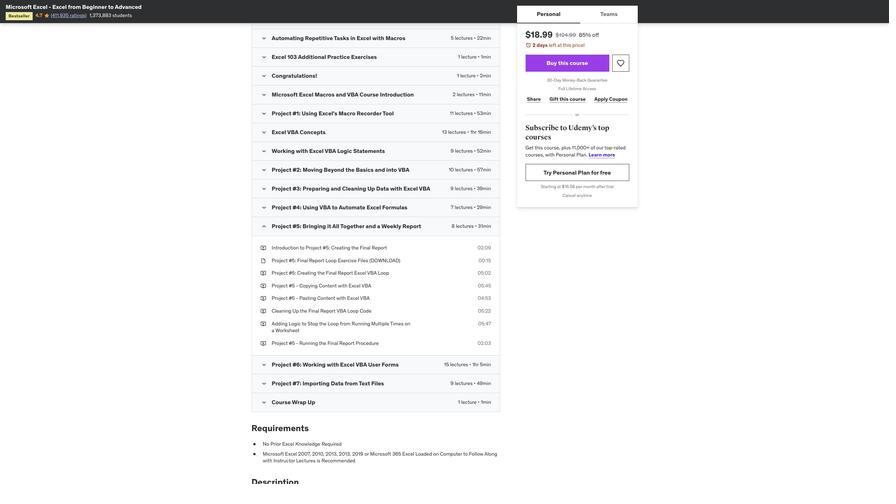 Task type: locate. For each thing, give the bounding box(es) containing it.
1min up "2min"
[[481, 54, 491, 60]]

• left 39min
[[474, 185, 476, 192]]

1 vertical spatial data
[[331, 380, 344, 387]]

1 vertical spatial creating
[[297, 270, 317, 276]]

lectures right 8
[[456, 223, 474, 229]]

requirements
[[252, 423, 309, 434]]

report
[[403, 223, 421, 230], [372, 245, 387, 251], [309, 257, 325, 264], [338, 270, 353, 276], [321, 308, 336, 314], [340, 340, 355, 347]]

• left 53min
[[474, 110, 476, 116]]

on right loaded
[[434, 451, 439, 457]]

this inside button
[[559, 59, 569, 66]]

1 vertical spatial personal
[[556, 152, 576, 158]]

#5: for bringing
[[293, 223, 302, 230]]

loop down cleaning up the final report vba loop code
[[328, 321, 339, 327]]

1 vertical spatial cleaning
[[272, 308, 291, 314]]

course
[[570, 59, 588, 66], [570, 96, 586, 102]]

0 vertical spatial 2
[[533, 42, 536, 48]]

1 horizontal spatial running
[[352, 321, 370, 327]]

xsmall image for project #5 - pasting content with excel vba
[[260, 295, 266, 302]]

#5 down the worksheet
[[289, 340, 295, 347]]

2 small image from the top
[[260, 72, 268, 80]]

lecture for congratulations!
[[461, 72, 476, 79]]

course up recorder
[[360, 91, 379, 98]]

course left the wrap
[[272, 399, 291, 406]]

1,373,883
[[89, 12, 111, 19]]

lectures for excel vba concepts
[[448, 129, 466, 135]]

• left 16min
[[468, 129, 469, 135]]

0 vertical spatial on
[[405, 321, 411, 327]]

small image
[[260, 54, 268, 61], [260, 72, 268, 80], [260, 91, 268, 98], [260, 129, 268, 136], [260, 223, 268, 230], [260, 380, 268, 388], [260, 399, 268, 406]]

- left copying
[[296, 283, 298, 289]]

2 for 2 days left at this price!
[[533, 42, 536, 48]]

lectures for project #7: importing data from text files
[[455, 380, 473, 387]]

0 vertical spatial content
[[319, 283, 337, 289]]

multiple
[[372, 321, 389, 327]]

a inside adding logic to stop the loop from running multiple times on a worksheet
[[272, 327, 274, 334]]

this inside get this course, plus 11,000+ of our top-rated courses, with personal plan.
[[535, 145, 543, 151]]

course wrap up
[[272, 399, 315, 406]]

0 vertical spatial 1
[[458, 54, 460, 60]]

2 lectures • 11min
[[453, 91, 491, 98]]

this for buy
[[559, 59, 569, 66]]

introduction to project #5: creating the final report
[[272, 245, 387, 251]]

introduction
[[380, 91, 414, 98], [272, 245, 299, 251]]

up down "basics"
[[368, 185, 375, 192]]

3 small image from the top
[[260, 91, 268, 98]]

1 vertical spatial or
[[365, 451, 369, 457]]

1 vertical spatial course
[[272, 399, 291, 406]]

1 horizontal spatial data
[[376, 185, 389, 192]]

together
[[341, 223, 365, 230]]

• for project #7: importing data from text files
[[474, 380, 476, 387]]

• left 22min
[[474, 35, 476, 41]]

up right the wrap
[[308, 399, 315, 406]]

1 vertical spatial working
[[303, 361, 326, 368]]

report up (download)
[[372, 245, 387, 251]]

course inside button
[[570, 59, 588, 66]]

cleaning up automate
[[342, 185, 366, 192]]

7
[[451, 204, 454, 211]]

lectures for automating repetitive tasks in excel with macros
[[455, 35, 473, 41]]

or up udemy's
[[576, 112, 580, 117]]

0 vertical spatial course
[[360, 91, 379, 98]]

this for get
[[535, 145, 543, 151]]

small image for excel 103 additional practice exercises
[[260, 54, 268, 61]]

• left 31min
[[475, 223, 477, 229]]

9 up 7
[[451, 185, 454, 192]]

4 small image from the top
[[260, 129, 268, 136]]

- left the pasting
[[296, 295, 298, 302]]

preparing
[[303, 185, 330, 192]]

4 small image from the top
[[260, 167, 268, 174]]

lecture down 5 lectures • 22min
[[461, 54, 477, 60]]

project for project #2: moving beyond the basics and into vba
[[272, 166, 292, 173]]

1 down 9 lectures • 49min
[[458, 399, 460, 406]]

9 up 10
[[451, 148, 454, 154]]

with up formulas
[[390, 185, 402, 192]]

1
[[458, 54, 460, 60], [457, 72, 459, 79], [458, 399, 460, 406]]

tab list containing personal
[[517, 6, 638, 23]]

0 horizontal spatial files
[[358, 257, 368, 264]]

0 horizontal spatial course
[[272, 399, 291, 406]]

0 vertical spatial macros
[[386, 34, 406, 42]]

1 horizontal spatial on
[[434, 451, 439, 457]]

up up the worksheet
[[293, 308, 299, 314]]

1 vertical spatial from
[[340, 321, 351, 327]]

course down lifetime at top right
[[570, 96, 586, 102]]

cleaning up the final report vba loop code
[[272, 308, 372, 314]]

• for project #2: moving beyond the basics and into vba
[[474, 167, 476, 173]]

microsoft for microsoft excel 2007, 2010, 2013, 2013, 2019 or microsoft 365 excel loaded on computer to follow along with instructor lectures is recommended
[[263, 451, 284, 457]]

personal down plus
[[556, 152, 576, 158]]

on
[[405, 321, 411, 327], [434, 451, 439, 457]]

5 small image from the top
[[260, 185, 268, 192]]

1 course from the top
[[570, 59, 588, 66]]

share button
[[526, 92, 543, 106]]

04:53
[[478, 295, 491, 302]]

#5 for copying
[[289, 283, 295, 289]]

1min for excel 103 additional practice exercises
[[481, 54, 491, 60]]

cleaning
[[342, 185, 366, 192], [272, 308, 291, 314]]

logic inside adding logic to stop the loop from running multiple times on a worksheet
[[289, 321, 301, 327]]

bestseller
[[9, 13, 30, 19]]

course,
[[544, 145, 561, 151]]

2 vertical spatial #5
[[289, 340, 295, 347]]

1 horizontal spatial cleaning
[[342, 185, 366, 192]]

05:45
[[478, 283, 491, 289]]

22min
[[477, 35, 491, 41]]

2 horizontal spatial up
[[368, 185, 375, 192]]

lectures for project #1: using excel's macro recorder tool
[[455, 110, 473, 116]]

to up 1,373,883 students
[[108, 3, 114, 10]]

5 small image from the top
[[260, 223, 268, 230]]

xsmall image
[[260, 245, 266, 252], [260, 283, 266, 290], [260, 295, 266, 302], [260, 308, 266, 315], [252, 441, 257, 448]]

personal inside button
[[537, 10, 561, 18]]

13
[[442, 129, 447, 135]]

0 vertical spatial running
[[352, 321, 370, 327]]

0 vertical spatial using
[[302, 110, 318, 117]]

1 horizontal spatial files
[[372, 380, 384, 387]]

#5 for running
[[289, 340, 295, 347]]

tab list
[[517, 6, 638, 23]]

2007,
[[298, 451, 311, 457]]

to
[[108, 3, 114, 10], [560, 124, 567, 132], [332, 204, 338, 211], [300, 245, 305, 251], [302, 321, 307, 327], [464, 451, 468, 457]]

1 vertical spatial logic
[[289, 321, 301, 327]]

advanced
[[115, 3, 142, 10]]

lectures right the 5 on the right top of the page
[[455, 35, 473, 41]]

0 vertical spatial logic
[[337, 147, 352, 154]]

content
[[319, 283, 337, 289], [317, 295, 335, 302]]

small image for excel vba concepts
[[260, 129, 268, 136]]

2 vertical spatial up
[[308, 399, 315, 406]]

05:22
[[478, 308, 491, 314]]

1 vertical spatial a
[[272, 327, 274, 334]]

1 vertical spatial on
[[434, 451, 439, 457]]

logic
[[337, 147, 352, 154], [289, 321, 301, 327]]

at right left
[[558, 42, 562, 48]]

1 horizontal spatial logic
[[337, 147, 352, 154]]

• for excel vba concepts
[[468, 129, 469, 135]]

• for project #4: using vba to automate excel formulas
[[474, 204, 476, 211]]

0 horizontal spatial or
[[365, 451, 369, 457]]

0 vertical spatial from
[[68, 3, 81, 10]]

this right "gift"
[[560, 96, 569, 102]]

2 vertical spatial from
[[345, 380, 358, 387]]

1 horizontal spatial 2
[[533, 42, 536, 48]]

• left "2min"
[[477, 72, 479, 79]]

1 vertical spatial 1
[[457, 72, 459, 79]]

9 lectures • 39min
[[451, 185, 491, 192]]

congratulations!
[[272, 72, 317, 79]]

small image for project #6: working with excel vba user forms
[[260, 362, 268, 369]]

3 small image from the top
[[260, 148, 268, 155]]

exercises
[[351, 53, 377, 60]]

1 for congratulations!
[[457, 72, 459, 79]]

microsoft down prior in the bottom of the page
[[263, 451, 284, 457]]

it
[[327, 223, 331, 230]]

0 vertical spatial course
[[570, 59, 588, 66]]

the down adding logic to stop the loop from running multiple times on a worksheet
[[319, 340, 326, 347]]

1 1min from the top
[[481, 54, 491, 60]]

with down excel vba concepts
[[296, 147, 308, 154]]

knowledge
[[296, 441, 321, 448]]

a left weekly
[[377, 223, 381, 230]]

05:02
[[478, 270, 491, 276]]

project for project #5: creating the final report excel vba loop
[[272, 270, 288, 276]]

2 vertical spatial 1
[[458, 399, 460, 406]]

0 vertical spatial a
[[377, 223, 381, 230]]

1 horizontal spatial working
[[303, 361, 326, 368]]

logic up the worksheet
[[289, 321, 301, 327]]

1 vertical spatial lecture
[[461, 72, 476, 79]]

1hr
[[471, 129, 477, 135], [473, 362, 479, 368]]

to left stop
[[302, 321, 307, 327]]

the right stop
[[319, 321, 327, 327]]

• for congratulations!
[[477, 72, 479, 79]]

#5 for pasting
[[289, 295, 295, 302]]

• left 49min
[[474, 380, 476, 387]]

microsoft for microsoft excel macros and vba course introduction
[[272, 91, 298, 98]]

project #3: preparing and cleaning up data with excel vba
[[272, 185, 431, 192]]

1 horizontal spatial 2013,
[[339, 451, 351, 457]]

data down into
[[376, 185, 389, 192]]

content for copying
[[319, 283, 337, 289]]

data
[[376, 185, 389, 192], [331, 380, 344, 387]]

at inside starting at $16.58 per month after trial cancel anytime
[[557, 184, 561, 189]]

0 horizontal spatial data
[[331, 380, 344, 387]]

1 vertical spatial 1 lecture • 1min
[[458, 399, 491, 406]]

lectures for project #5: bringing it all together and a weekly report
[[456, 223, 474, 229]]

xsmall image for project #5: final report loop exercise files (download)
[[260, 257, 266, 264]]

0 horizontal spatial cleaning
[[272, 308, 291, 314]]

• for working with excel vba logic statements
[[474, 148, 476, 154]]

logic up "project #2: moving beyond the basics and into vba"
[[337, 147, 352, 154]]

1 vertical spatial macros
[[315, 91, 335, 98]]

3 #5 from the top
[[289, 340, 295, 347]]

exercise
[[338, 257, 357, 264]]

lecture left "2min"
[[461, 72, 476, 79]]

1 down 5 lectures • 22min
[[458, 54, 460, 60]]

project for project #5 - copying content with excel vba
[[272, 283, 288, 289]]

tool
[[383, 110, 394, 117]]

0 vertical spatial cleaning
[[342, 185, 366, 192]]

using right #1:
[[302, 110, 318, 117]]

project for project #4: using vba to automate excel formulas
[[272, 204, 292, 211]]

1 vertical spatial #5
[[289, 295, 295, 302]]

#5 left copying
[[289, 283, 295, 289]]

11,000+
[[572, 145, 590, 151]]

- for copying
[[296, 283, 298, 289]]

1 9 from the top
[[451, 148, 454, 154]]

0 horizontal spatial a
[[272, 327, 274, 334]]

money-
[[563, 77, 577, 83]]

creating up copying
[[297, 270, 317, 276]]

2 #5 from the top
[[289, 295, 295, 302]]

6 small image from the top
[[260, 380, 268, 388]]

content for pasting
[[317, 295, 335, 302]]

personal up $18.99
[[537, 10, 561, 18]]

files for exercise
[[358, 257, 368, 264]]

project for project #5 - pasting content with excel vba
[[272, 295, 288, 302]]

files for text
[[372, 380, 384, 387]]

loaded
[[416, 451, 432, 457]]

0 vertical spatial introduction
[[380, 91, 414, 98]]

• left "52min"
[[474, 148, 476, 154]]

and
[[336, 91, 346, 98], [375, 166, 385, 173], [331, 185, 341, 192], [366, 223, 376, 230]]

1 up 2 lectures • 11min
[[457, 72, 459, 79]]

along
[[485, 451, 498, 457]]

lectures for project #4: using vba to automate excel formulas
[[455, 204, 473, 211]]

1 vertical spatial using
[[303, 204, 318, 211]]

moving
[[303, 166, 323, 173]]

project for project #5: bringing it all together and a weekly report
[[272, 223, 292, 230]]

7 small image from the top
[[260, 362, 268, 369]]

1 vertical spatial running
[[300, 340, 318, 347]]

1 horizontal spatial creating
[[331, 245, 350, 251]]

1 #5 from the top
[[289, 283, 295, 289]]

the up exercise
[[352, 245, 359, 251]]

1 horizontal spatial a
[[377, 223, 381, 230]]

29min
[[477, 204, 491, 211]]

- for pasting
[[296, 295, 298, 302]]

2 right alarm icon
[[533, 42, 536, 48]]

lectures right 10
[[455, 167, 473, 173]]

• left 57min
[[474, 167, 476, 173]]

0 vertical spatial 1 lecture • 1min
[[458, 54, 491, 60]]

lectures down 13 lectures • 1hr 16min
[[455, 148, 473, 154]]

30-day money-back guarantee full lifetime access
[[547, 77, 608, 91]]

course up 'back' on the top right
[[570, 59, 588, 66]]

small image
[[260, 35, 268, 42], [260, 110, 268, 117], [260, 148, 268, 155], [260, 167, 268, 174], [260, 185, 268, 192], [260, 204, 268, 211], [260, 362, 268, 369]]

price!
[[573, 42, 585, 48]]

1 vertical spatial up
[[293, 308, 299, 314]]

15 lectures • 1hr 5min
[[444, 362, 491, 368]]

0 vertical spatial 1min
[[481, 54, 491, 60]]

microsoft left 365
[[370, 451, 391, 457]]

lectures right 15
[[451, 362, 468, 368]]

- up (411,935
[[49, 3, 51, 10]]

microsoft down congratulations!
[[272, 91, 298, 98]]

free
[[600, 169, 611, 176]]

0 horizontal spatial on
[[405, 321, 411, 327]]

0 vertical spatial 9
[[451, 148, 454, 154]]

• down 49min
[[478, 399, 480, 406]]

0 horizontal spatial logic
[[289, 321, 301, 327]]

practice
[[328, 53, 350, 60]]

project for project #6: working with excel vba user forms
[[272, 361, 292, 368]]

1 vertical spatial 9
[[451, 185, 454, 192]]

lectures right 13
[[448, 129, 466, 135]]

small image for congratulations!
[[260, 72, 268, 80]]

working right #6: at the bottom of the page
[[303, 361, 326, 368]]

0 vertical spatial lecture
[[461, 54, 477, 60]]

1 2013, from the left
[[326, 451, 338, 457]]

1 vertical spatial 1min
[[481, 399, 491, 406]]

xsmall image
[[260, 257, 266, 264], [260, 270, 266, 277], [260, 321, 266, 327], [260, 340, 266, 347], [252, 451, 257, 458]]

excel
[[33, 3, 47, 10], [52, 3, 67, 10], [357, 34, 371, 42], [272, 53, 286, 60], [299, 91, 314, 98], [272, 129, 286, 136], [309, 147, 324, 154], [404, 185, 418, 192], [367, 204, 381, 211], [354, 270, 366, 276], [349, 283, 361, 289], [347, 295, 359, 302], [340, 361, 355, 368], [282, 441, 294, 448], [285, 451, 297, 457], [403, 451, 415, 457]]

lectures
[[296, 458, 316, 464]]

0 vertical spatial #5
[[289, 283, 295, 289]]

2 9 from the top
[[451, 185, 454, 192]]

2 vertical spatial lecture
[[461, 399, 477, 406]]

1 vertical spatial 1hr
[[473, 362, 479, 368]]

or
[[576, 112, 580, 117], [365, 451, 369, 457]]

report down introduction to project #5: creating the final report
[[309, 257, 325, 264]]

7 small image from the top
[[260, 399, 268, 406]]

is
[[317, 458, 321, 464]]

project
[[272, 110, 292, 117], [272, 166, 292, 173], [272, 185, 292, 192], [272, 204, 292, 211], [272, 223, 292, 230], [306, 245, 322, 251], [272, 257, 288, 264], [272, 270, 288, 276], [272, 283, 288, 289], [272, 295, 288, 302], [272, 340, 288, 347], [272, 361, 292, 368], [272, 380, 292, 387]]

0 vertical spatial 1hr
[[471, 129, 477, 135]]

1 vertical spatial at
[[557, 184, 561, 189]]

(download)
[[370, 257, 401, 264]]

0 vertical spatial personal
[[537, 10, 561, 18]]

project #5: bringing it all together and a weekly report
[[272, 223, 421, 230]]

creating up project #5: final report loop exercise files (download)
[[331, 245, 350, 251]]

the left "basics"
[[346, 166, 355, 173]]

small image for project #3: preparing and cleaning up data with excel vba
[[260, 185, 268, 192]]

1 lecture • 1min down 9 lectures • 49min
[[458, 399, 491, 406]]

at
[[558, 42, 562, 48], [557, 184, 561, 189]]

1 vertical spatial introduction
[[272, 245, 299, 251]]

at left $16.58
[[557, 184, 561, 189]]

small image for project #2: moving beyond the basics and into vba
[[260, 167, 268, 174]]

9 for working with excel vba logic statements
[[451, 148, 454, 154]]

microsoft excel macros and vba course introduction
[[272, 91, 414, 98]]

1,373,883 students
[[89, 12, 132, 19]]

report down exercise
[[338, 270, 353, 276]]

1 vertical spatial course
[[570, 96, 586, 102]]

- for excel
[[49, 3, 51, 10]]

0 horizontal spatial 2
[[453, 91, 456, 98]]

6 small image from the top
[[260, 204, 268, 211]]

course for buy this course
[[570, 59, 588, 66]]

1 small image from the top
[[260, 54, 268, 61]]

0 vertical spatial working
[[272, 147, 295, 154]]

instructor
[[274, 458, 295, 464]]

to left udemy's
[[560, 124, 567, 132]]

2019
[[352, 451, 364, 457]]

0 vertical spatial files
[[358, 257, 368, 264]]

30-
[[547, 77, 554, 83]]

#5
[[289, 283, 295, 289], [289, 295, 295, 302], [289, 340, 295, 347]]

1 horizontal spatial course
[[360, 91, 379, 98]]

1 vertical spatial 2
[[453, 91, 456, 98]]

to inside subscribe to udemy's top courses
[[560, 124, 567, 132]]

2 vertical spatial personal
[[553, 169, 577, 176]]

data down project #6: working with excel vba user forms
[[331, 380, 344, 387]]

from
[[68, 3, 81, 10], [340, 321, 351, 327], [345, 380, 358, 387]]

1 1 lecture • 1min from the top
[[458, 54, 491, 60]]

no prior excel knowledge required
[[263, 441, 342, 448]]

- down the worksheet
[[296, 340, 298, 347]]

10
[[449, 167, 454, 173]]

0 horizontal spatial 2013,
[[326, 451, 338, 457]]

xsmall image for cleaning up the final report vba loop code
[[260, 308, 266, 315]]

follow
[[469, 451, 484, 457]]

lecture down 9 lectures • 49min
[[461, 399, 477, 406]]

1hr left 5min
[[473, 362, 479, 368]]

back
[[577, 77, 587, 83]]

• for excel 103 additional practice exercises
[[478, 54, 480, 60]]

1 vertical spatial content
[[317, 295, 335, 302]]

with down project #5: creating the final report excel vba loop
[[338, 283, 348, 289]]

0 vertical spatial creating
[[331, 245, 350, 251]]

cleaning up 'adding'
[[272, 308, 291, 314]]

2 1 lecture • 1min from the top
[[458, 399, 491, 406]]

project for project #1: using excel's macro recorder tool
[[272, 110, 292, 117]]

1 small image from the top
[[260, 35, 268, 42]]

2 course from the top
[[570, 96, 586, 102]]

0 vertical spatial or
[[576, 112, 580, 117]]

• left 11min
[[476, 91, 478, 98]]

excel vba concepts
[[272, 129, 326, 136]]

project #5 - copying content with excel vba
[[272, 283, 371, 289]]

required
[[322, 441, 342, 448]]

worksheet
[[276, 327, 300, 334]]

importing
[[303, 380, 330, 387]]

running down code
[[352, 321, 370, 327]]

small image for project #1: using excel's macro recorder tool
[[260, 110, 268, 117]]

text
[[359, 380, 370, 387]]

the down the pasting
[[300, 308, 307, 314]]

to left automate
[[332, 204, 338, 211]]

1hr for excel vba concepts
[[471, 129, 477, 135]]

small image for project #7: importing data from text files
[[260, 380, 268, 388]]

0 horizontal spatial macros
[[315, 91, 335, 98]]

2min
[[480, 72, 491, 79]]

#5 left the pasting
[[289, 295, 295, 302]]

course for gift this course
[[570, 96, 586, 102]]

2 vertical spatial 9
[[451, 380, 454, 387]]

2 small image from the top
[[260, 110, 268, 117]]

1 vertical spatial files
[[372, 380, 384, 387]]

this up courses, at the right top of the page
[[535, 145, 543, 151]]

0 vertical spatial up
[[368, 185, 375, 192]]

working up the #2:
[[272, 147, 295, 154]]

with down course,
[[546, 152, 555, 158]]

with inside microsoft excel 2007, 2010, 2013, 2013, 2019 or microsoft 365 excel loaded on computer to follow along with instructor lectures is recommended
[[263, 458, 272, 464]]

#3:
[[293, 185, 302, 192]]

on right times
[[405, 321, 411, 327]]

2 1min from the top
[[481, 399, 491, 406]]

3 9 from the top
[[451, 380, 454, 387]]

project #4: using vba to automate excel formulas
[[272, 204, 408, 211]]

small image for automating repetitive tasks in excel with macros
[[260, 35, 268, 42]]

or right '2019' in the bottom left of the page
[[365, 451, 369, 457]]

• for microsoft excel macros and vba course introduction
[[476, 91, 478, 98]]

to inside adding logic to stop the loop from running multiple times on a worksheet
[[302, 321, 307, 327]]



Task type: describe. For each thing, give the bounding box(es) containing it.
final down project #5: final report loop exercise files (download)
[[326, 270, 337, 276]]

microsoft for microsoft excel - excel from beginner to advanced
[[6, 3, 32, 10]]

times
[[391, 321, 404, 327]]

0 horizontal spatial introduction
[[272, 245, 299, 251]]

to inside microsoft excel 2007, 2010, 2013, 2013, 2019 or microsoft 365 excel loaded on computer to follow along with instructor lectures is recommended
[[464, 451, 468, 457]]

#5: for final
[[289, 257, 296, 264]]

5min
[[480, 362, 491, 368]]

using for vba
[[303, 204, 318, 211]]

trial
[[607, 184, 614, 189]]

learn more link
[[589, 152, 616, 158]]

1 horizontal spatial introduction
[[380, 91, 414, 98]]

project for project #7: importing data from text files
[[272, 380, 292, 387]]

all
[[332, 223, 340, 230]]

lectures for working with excel vba logic statements
[[455, 148, 473, 154]]

alarm image
[[526, 42, 531, 48]]

the up project #5 - copying content with excel vba
[[318, 270, 325, 276]]

on inside microsoft excel 2007, 2010, 2013, 2013, 2019 or microsoft 365 excel loaded on computer to follow along with instructor lectures is recommended
[[434, 451, 439, 457]]

left
[[549, 42, 557, 48]]

or inside microsoft excel 2007, 2010, 2013, 2013, 2019 or microsoft 365 excel loaded on computer to follow along with instructor lectures is recommended
[[365, 451, 369, 457]]

0 horizontal spatial running
[[300, 340, 318, 347]]

lectures for project #3: preparing and cleaning up data with excel vba
[[455, 185, 473, 192]]

00:15
[[479, 257, 491, 264]]

lectures for project #6: working with excel vba user forms
[[451, 362, 468, 368]]

xsmall image for project #5 - copying content with excel vba
[[260, 283, 266, 290]]

1 lecture • 2min
[[457, 72, 491, 79]]

apply coupon
[[595, 96, 628, 102]]

1hr for project #6: working with excel vba user forms
[[473, 362, 479, 368]]

on inside adding logic to stop the loop from running multiple times on a worksheet
[[405, 321, 411, 327]]

no
[[263, 441, 269, 448]]

1 lecture • 1min for excel 103 additional practice exercises
[[458, 54, 491, 60]]

teams button
[[581, 6, 638, 23]]

and left into
[[375, 166, 385, 173]]

try
[[544, 169, 552, 176]]

2 days left at this price!
[[533, 42, 585, 48]]

#7:
[[293, 380, 302, 387]]

to down bringing
[[300, 245, 305, 251]]

small image for project #5: bringing it all together and a weekly report
[[260, 223, 268, 230]]

more
[[603, 152, 616, 158]]

repetitive
[[305, 34, 333, 42]]

wishlist image
[[617, 59, 625, 67]]

learn more
[[589, 152, 616, 158]]

excel's
[[319, 110, 338, 117]]

the inside adding logic to stop the loop from running multiple times on a worksheet
[[319, 321, 327, 327]]

weekly
[[382, 223, 401, 230]]

report down adding logic to stop the loop from running multiple times on a worksheet
[[340, 340, 355, 347]]

apply coupon button
[[593, 92, 629, 106]]

31min
[[478, 223, 491, 229]]

2 for 2 lectures • 11min
[[453, 91, 456, 98]]

with up project #7: importing data from text files
[[327, 361, 339, 368]]

57min
[[478, 167, 491, 173]]

excel 103 additional practice exercises
[[272, 53, 377, 60]]

top-
[[605, 145, 614, 151]]

stop
[[308, 321, 318, 327]]

1 horizontal spatial or
[[576, 112, 580, 117]]

microsoft excel 2007, 2010, 2013, 2013, 2019 or microsoft 365 excel loaded on computer to follow along with instructor lectures is recommended
[[263, 451, 498, 464]]

• for automating repetitive tasks in excel with macros
[[474, 35, 476, 41]]

xsmall image for adding logic to stop the loop from running multiple times on a worksheet
[[260, 321, 266, 327]]

#4:
[[293, 204, 302, 211]]

10 lectures • 57min
[[449, 167, 491, 173]]

and up macro
[[336, 91, 346, 98]]

month
[[584, 184, 596, 189]]

loop down (download)
[[378, 270, 389, 276]]

this down $124.99 on the right top of the page
[[563, 42, 571, 48]]

buy this course button
[[526, 55, 610, 72]]

macro
[[339, 110, 356, 117]]

from for data
[[345, 380, 358, 387]]

with up exercises
[[373, 34, 385, 42]]

loop inside adding logic to stop the loop from running multiple times on a worksheet
[[328, 321, 339, 327]]

7 lectures • 29min
[[451, 204, 491, 211]]

formulas
[[383, 204, 408, 211]]

1 horizontal spatial up
[[308, 399, 315, 406]]

• for project #5: bringing it all together and a weekly report
[[475, 223, 477, 229]]

16min
[[478, 129, 491, 135]]

share
[[527, 96, 541, 102]]

report down project #5 - pasting content with excel vba
[[321, 308, 336, 314]]

9 lectures • 49min
[[451, 380, 491, 387]]

0 vertical spatial data
[[376, 185, 389, 192]]

personal inside get this course, plus 11,000+ of our top-rated courses, with personal plan.
[[556, 152, 576, 158]]

gift this course link
[[548, 92, 588, 106]]

• for project #6: working with excel vba user forms
[[470, 362, 471, 368]]

small image for working with excel vba logic statements
[[260, 148, 268, 155]]

02:09
[[478, 245, 491, 251]]

adding logic to stop the loop from running multiple times on a worksheet
[[272, 321, 411, 334]]

recorder
[[357, 110, 382, 117]]

loop left code
[[348, 308, 359, 314]]

running inside adding logic to stop the loop from running multiple times on a worksheet
[[352, 321, 370, 327]]

learn
[[589, 152, 602, 158]]

365
[[393, 451, 401, 457]]

• for project #1: using excel's macro recorder tool
[[474, 110, 476, 116]]

85%
[[579, 31, 591, 38]]

(411,935
[[51, 12, 69, 19]]

lecture for course wrap up
[[461, 399, 477, 406]]

project for project #5 - running the final report procedure
[[272, 340, 288, 347]]

- for running
[[296, 340, 298, 347]]

project #6: working with excel vba user forms
[[272, 361, 399, 368]]

1 lecture • 1min for course wrap up
[[458, 399, 491, 406]]

$124.99
[[556, 31, 576, 38]]

1min for course wrap up
[[481, 399, 491, 406]]

teams
[[601, 10, 618, 18]]

• for course wrap up
[[478, 399, 480, 406]]

recommended
[[322, 458, 356, 464]]

get
[[526, 145, 534, 151]]

lecture for excel 103 additional practice exercises
[[461, 54, 477, 60]]

using for excel's
[[302, 110, 318, 117]]

gift
[[550, 96, 559, 102]]

xsmall image for project #5 - running the final report procedure
[[260, 340, 266, 347]]

gift this course
[[550, 96, 586, 102]]

final up copying
[[297, 257, 308, 264]]

udemy's
[[569, 124, 597, 132]]

project for project #5: final report loop exercise files (download)
[[272, 257, 288, 264]]

rated
[[614, 145, 626, 151]]

$18.99
[[526, 29, 553, 40]]

1 for course wrap up
[[458, 399, 460, 406]]

2010,
[[312, 451, 325, 457]]

full
[[559, 86, 565, 91]]

cancel
[[563, 193, 576, 198]]

lectures for project #2: moving beyond the basics and into vba
[[455, 167, 473, 173]]

#6:
[[293, 361, 302, 368]]

microsoft excel - excel from beginner to advanced
[[6, 3, 142, 10]]

xsmall image for introduction to project #5: creating the final report
[[260, 245, 266, 252]]

0 horizontal spatial working
[[272, 147, 295, 154]]

final up stop
[[309, 308, 319, 314]]

9 for project #3: preparing and cleaning up data with excel vba
[[451, 185, 454, 192]]

project for project #3: preparing and cleaning up data with excel vba
[[272, 185, 292, 192]]

access
[[583, 86, 597, 91]]

off
[[593, 31, 599, 38]]

1 horizontal spatial macros
[[386, 34, 406, 42]]

#5: for creating
[[289, 270, 296, 276]]

from inside adding logic to stop the loop from running multiple times on a worksheet
[[340, 321, 351, 327]]

5 lectures • 22min
[[451, 35, 491, 41]]

• for project #3: preparing and cleaning up data with excel vba
[[474, 185, 476, 192]]

and right the together
[[366, 223, 376, 230]]

13 lectures • 1hr 16min
[[442, 129, 491, 135]]

automating
[[272, 34, 304, 42]]

days
[[537, 42, 548, 48]]

0 horizontal spatial creating
[[297, 270, 317, 276]]

1 for excel 103 additional practice exercises
[[458, 54, 460, 60]]

students
[[113, 12, 132, 19]]

starting
[[541, 184, 556, 189]]

report right weekly
[[403, 223, 421, 230]]

from for excel
[[68, 3, 81, 10]]

small image for project #4: using vba to automate excel formulas
[[260, 204, 268, 211]]

small image for microsoft excel macros and vba course introduction
[[260, 91, 268, 98]]

loop up project #5: creating the final report excel vba loop
[[326, 257, 337, 264]]

with inside get this course, plus 11,000+ of our top-rated courses, with personal plan.
[[546, 152, 555, 158]]

9 for project #7: importing data from text files
[[451, 380, 454, 387]]

procedure
[[356, 340, 379, 347]]

working with excel vba logic statements
[[272, 147, 385, 154]]

project #1: using excel's macro recorder tool
[[272, 110, 394, 117]]

final up (download)
[[360, 245, 371, 251]]

this for gift
[[560, 96, 569, 102]]

53min
[[477, 110, 491, 116]]

courses,
[[526, 152, 544, 158]]

xsmall image for project #5: creating the final report excel vba loop
[[260, 270, 266, 277]]

with up cleaning up the final report vba loop code
[[337, 295, 346, 302]]

0 vertical spatial at
[[558, 42, 562, 48]]

for
[[592, 169, 599, 176]]

2 2013, from the left
[[339, 451, 351, 457]]

lectures for microsoft excel macros and vba course introduction
[[457, 91, 475, 98]]

small image for course wrap up
[[260, 399, 268, 406]]

final down adding logic to stop the loop from running multiple times on a worksheet
[[328, 340, 338, 347]]

11min
[[479, 91, 491, 98]]

and down beyond
[[331, 185, 341, 192]]

0 horizontal spatial up
[[293, 308, 299, 314]]

wrap
[[292, 399, 307, 406]]



Task type: vqa. For each thing, say whether or not it's contained in the screenshot.
a in Adding Logic To Stop The Loop From Running Multiple Times On A Worksheet
yes



